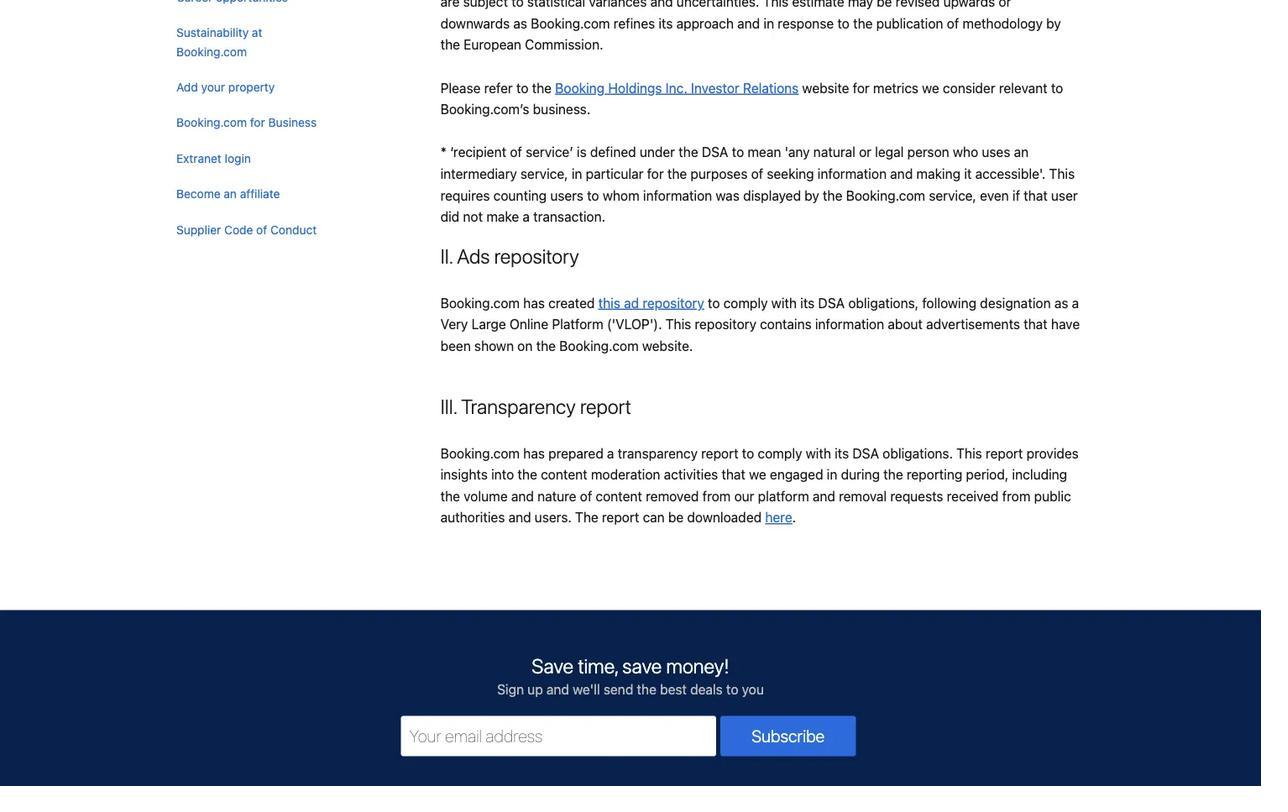 Task type: locate. For each thing, give the bounding box(es) containing it.
and
[[890, 166, 913, 182], [511, 488, 534, 504], [813, 488, 836, 504], [509, 510, 531, 525], [547, 681, 569, 697]]

1 horizontal spatial for
[[647, 166, 664, 182]]

iii.
[[441, 395, 457, 418]]

repository right ad at top
[[643, 295, 704, 311]]

save
[[623, 654, 662, 677]]

1 horizontal spatial this
[[957, 445, 982, 461]]

displayed
[[743, 187, 801, 203]]

advertisements
[[926, 316, 1020, 332]]

1 horizontal spatial an
[[1014, 144, 1029, 160]]

2 vertical spatial for
[[647, 166, 664, 182]]

an up accessible'.
[[1014, 144, 1029, 160]]

to right this ad repository link at the top of the page
[[708, 295, 720, 311]]

to
[[516, 80, 529, 96], [1051, 80, 1063, 96], [732, 144, 744, 160], [587, 187, 599, 203], [708, 295, 720, 311], [742, 445, 754, 461], [726, 681, 739, 697]]

report
[[580, 395, 631, 418], [701, 445, 739, 461], [986, 445, 1023, 461], [602, 510, 639, 525]]

the down save
[[637, 681, 657, 697]]

0 vertical spatial we
[[922, 80, 940, 96]]

1 horizontal spatial service,
[[929, 187, 977, 203]]

obligations.
[[883, 445, 953, 461]]

0 horizontal spatial dsa
[[702, 144, 728, 160]]

0 vertical spatial a
[[523, 209, 530, 225]]

transparency
[[461, 395, 576, 418]]

or
[[859, 144, 872, 160]]

including
[[1012, 467, 1068, 482]]

1 vertical spatial an
[[224, 187, 237, 201]]

1 horizontal spatial from
[[1002, 488, 1031, 504]]

information down the or
[[818, 166, 887, 182]]

0 vertical spatial content
[[541, 467, 588, 482]]

that inside to comply with its dsa obligations, following designation as a very large online platform ('vlop'). this repository contains information about advertisements that have been shown on the booking.com website.
[[1024, 316, 1048, 332]]

it
[[964, 166, 972, 182]]

1 horizontal spatial with
[[806, 445, 831, 461]]

from up downloaded
[[703, 488, 731, 504]]

to right relevant
[[1051, 80, 1063, 96]]

this up website.
[[666, 316, 691, 332]]

report left can on the right of page
[[602, 510, 639, 525]]

service, down making
[[929, 187, 977, 203]]

of
[[510, 144, 522, 160], [751, 166, 764, 182], [256, 222, 267, 236], [580, 488, 592, 504]]

2 horizontal spatial a
[[1072, 295, 1079, 311]]

the up 'business.'
[[532, 80, 552, 96]]

2 vertical spatial information
[[815, 316, 884, 332]]

0 vertical spatial for
[[853, 80, 870, 96]]

this
[[1049, 166, 1075, 182], [666, 316, 691, 332], [957, 445, 982, 461]]

repository inside to comply with its dsa obligations, following designation as a very large online platform ('vlop'). this repository contains information about advertisements that have been shown on the booking.com website.
[[695, 316, 757, 332]]

its inside booking.com has prepared a transparency report to comply with its dsa obligations. this report provides insights into the content moderation activities that we engaged in during the reporting period, including the volume and nature of content removed from our platform and removal requests received from public authorities and users. the report can be downloaded
[[835, 445, 849, 461]]

to right users
[[587, 187, 599, 203]]

of down mean
[[751, 166, 764, 182]]

booking.com up large
[[441, 295, 520, 311]]

and right up
[[547, 681, 569, 697]]

the inside save time, save money! sign up and we'll send the best deals to you
[[637, 681, 657, 697]]

in inside * 'recipient of service' is defined under the dsa to mean 'any natural or legal person who uses an intermediary service, in particular for the purposes of seeking information and making it accessible'. this requires counting users to whom information was displayed by the booking.com service, even if that user did not make a transaction.
[[572, 166, 582, 182]]

dsa inside * 'recipient of service' is defined under the dsa to mean 'any natural or legal person who uses an intermediary service, in particular for the purposes of seeking information and making it accessible'. this requires counting users to whom information was displayed by the booking.com service, even if that user did not make a transaction.
[[702, 144, 728, 160]]

business.
[[533, 101, 591, 117]]

1 vertical spatial in
[[827, 467, 838, 482]]

dsa
[[702, 144, 728, 160], [818, 295, 845, 311], [853, 445, 879, 461]]

0 horizontal spatial an
[[224, 187, 237, 201]]

removal
[[839, 488, 887, 504]]

website for metrics we consider relevant to booking.com's business.
[[441, 80, 1063, 117]]

0 vertical spatial this
[[1049, 166, 1075, 182]]

dsa up during
[[853, 445, 879, 461]]

and inside * 'recipient of service' is defined under the dsa to mean 'any natural or legal person who uses an intermediary service, in particular for the purposes of seeking information and making it accessible'. this requires counting users to whom information was displayed by the booking.com service, even if that user did not make a transaction.
[[890, 166, 913, 182]]

to inside website for metrics we consider relevant to booking.com's business.
[[1051, 80, 1063, 96]]

an left the affiliate
[[224, 187, 237, 201]]

online
[[510, 316, 548, 332]]

1 vertical spatial dsa
[[818, 295, 845, 311]]

in down is
[[572, 166, 582, 182]]

ad
[[624, 295, 639, 311]]

that down designation
[[1024, 316, 1048, 332]]

an
[[1014, 144, 1029, 160], [224, 187, 237, 201]]

with up engaged at the right bottom of page
[[806, 445, 831, 461]]

for inside navigation
[[250, 116, 265, 129]]

1 vertical spatial a
[[1072, 295, 1079, 311]]

0 vertical spatial its
[[801, 295, 815, 311]]

0 vertical spatial comply
[[724, 295, 768, 311]]

legal
[[875, 144, 904, 160]]

1 vertical spatial service,
[[929, 187, 977, 203]]

2 vertical spatial a
[[607, 445, 614, 461]]

0 horizontal spatial with
[[772, 295, 797, 311]]

shown
[[474, 338, 514, 354]]

a
[[523, 209, 530, 225], [1072, 295, 1079, 311], [607, 445, 614, 461]]

defined
[[590, 144, 636, 160]]

booking.com inside * 'recipient of service' is defined under the dsa to mean 'any natural or legal person who uses an intermediary service, in particular for the purposes of seeking information and making it accessible'. this requires counting users to whom information was displayed by the booking.com service, even if that user did not make a transaction.
[[846, 187, 926, 203]]

0 horizontal spatial its
[[801, 295, 815, 311]]

1 horizontal spatial a
[[607, 445, 614, 461]]

uses
[[982, 144, 1011, 160]]

seeking
[[767, 166, 814, 182]]

with
[[772, 295, 797, 311], [806, 445, 831, 461]]

1 horizontal spatial its
[[835, 445, 849, 461]]

0 horizontal spatial a
[[523, 209, 530, 225]]

iii. transparency report
[[441, 395, 631, 418]]

to inside to comply with its dsa obligations, following designation as a very large online platform ('vlop'). this repository contains information about advertisements that have been shown on the booking.com website.
[[708, 295, 720, 311]]

of inside booking.com has prepared a transparency report to comply with its dsa obligations. this report provides insights into the content moderation activities that we engaged in during the reporting period, including the volume and nature of content removed from our platform and removal requests received from public authorities and users. the report can be downloaded
[[580, 488, 592, 504]]

during
[[841, 467, 880, 482]]

the right into
[[518, 467, 537, 482]]

1 vertical spatial comply
[[758, 445, 802, 461]]

the right under
[[679, 144, 698, 160]]

to inside booking.com has prepared a transparency report to comply with its dsa obligations. this report provides insights into the content moderation activities that we engaged in during the reporting period, including the volume and nature of content removed from our platform and removal requests received from public authorities and users. the report can be downloaded
[[742, 445, 754, 461]]

at
[[252, 26, 262, 39]]

this inside to comply with its dsa obligations, following designation as a very large online platform ('vlop'). this repository contains information about advertisements that have been shown on the booking.com website.
[[666, 316, 691, 332]]

we right metrics
[[922, 80, 940, 96]]

1 vertical spatial we
[[749, 467, 767, 482]]

has inside booking.com has prepared a transparency report to comply with its dsa obligations. this report provides insights into the content moderation activities that we engaged in during the reporting period, including the volume and nature of content removed from our platform and removal requests received from public authorities and users. the report can be downloaded
[[523, 445, 545, 461]]

2 horizontal spatial for
[[853, 80, 870, 96]]

activities
[[664, 467, 718, 482]]

in
[[572, 166, 582, 182], [827, 467, 838, 482]]

we'll
[[573, 681, 600, 697]]

engaged
[[770, 467, 823, 482]]

from
[[703, 488, 731, 504], [1002, 488, 1031, 504]]

0 vertical spatial has
[[523, 295, 545, 311]]

this up 'user'
[[1049, 166, 1075, 182]]

and left users.
[[509, 510, 531, 525]]

its up contains
[[801, 295, 815, 311]]

and down legal
[[890, 166, 913, 182]]

booking.com up 'insights'
[[441, 445, 520, 461]]

booking.com down platform
[[559, 338, 639, 354]]

an inside * 'recipient of service' is defined under the dsa to mean 'any natural or legal person who uses an intermediary service, in particular for the purposes of seeking information and making it accessible'. this requires counting users to whom information was displayed by the booking.com service, even if that user did not make a transaction.
[[1014, 144, 1029, 160]]

has left prepared
[[523, 445, 545, 461]]

0 horizontal spatial this
[[666, 316, 691, 332]]

that right if
[[1024, 187, 1048, 203]]

for inside website for metrics we consider relevant to booking.com's business.
[[853, 80, 870, 96]]

property
[[228, 80, 275, 94]]

0 horizontal spatial content
[[541, 467, 588, 482]]

a up moderation
[[607, 445, 614, 461]]

the up requests on the bottom right
[[884, 467, 903, 482]]

0 horizontal spatial from
[[703, 488, 731, 504]]

information down the 'obligations,'
[[815, 316, 884, 332]]

1 vertical spatial this
[[666, 316, 691, 332]]

to comply with its dsa obligations, following designation as a very large online platform ('vlop'). this repository contains information about advertisements that have been shown on the booking.com website.
[[441, 295, 1080, 354]]

booking.com has created this ad repository
[[441, 295, 704, 311]]

0 vertical spatial dsa
[[702, 144, 728, 160]]

extranet login link
[[165, 141, 342, 176]]

that inside booking.com has prepared a transparency report to comply with its dsa obligations. this report provides insights into the content moderation activities that we engaged in during the reporting period, including the volume and nature of content removed from our platform and removal requests received from public authorities and users. the report can be downloaded
[[722, 467, 746, 482]]

consider
[[943, 80, 996, 96]]

comply up engaged at the right bottom of page
[[758, 445, 802, 461]]

comply
[[724, 295, 768, 311], [758, 445, 802, 461]]

0 horizontal spatial service,
[[521, 166, 568, 182]]

the down 'insights'
[[441, 488, 460, 504]]

for for website
[[853, 80, 870, 96]]

2 vertical spatial dsa
[[853, 445, 879, 461]]

we up our
[[749, 467, 767, 482]]

ii. ads repository
[[441, 244, 579, 268]]

for down under
[[647, 166, 664, 182]]

in left during
[[827, 467, 838, 482]]

a right as
[[1072, 295, 1079, 311]]

navigation
[[165, 0, 346, 247]]

have
[[1051, 316, 1080, 332]]

ads
[[457, 244, 490, 268]]

1 has from the top
[[523, 295, 545, 311]]

to right refer
[[516, 80, 529, 96]]

of right the code
[[256, 222, 267, 236]]

1 vertical spatial with
[[806, 445, 831, 461]]

the right the by
[[823, 187, 843, 203]]

the down under
[[667, 166, 687, 182]]

repository down transaction.
[[494, 244, 579, 268]]

for
[[853, 80, 870, 96], [250, 116, 265, 129], [647, 166, 664, 182]]

intermediary
[[441, 166, 517, 182]]

relations
[[743, 80, 799, 96]]

nature
[[537, 488, 576, 504]]

we inside booking.com has prepared a transparency report to comply with its dsa obligations. this report provides insights into the content moderation activities that we engaged in during the reporting period, including the volume and nature of content removed from our platform and removal requests received from public authorities and users. the report can be downloaded
[[749, 467, 767, 482]]

0 horizontal spatial in
[[572, 166, 582, 182]]

become an affiliate
[[176, 187, 280, 201]]

1 from from the left
[[703, 488, 731, 504]]

1 vertical spatial repository
[[643, 295, 704, 311]]

1 vertical spatial its
[[835, 445, 849, 461]]

period,
[[966, 467, 1009, 482]]

conduct
[[270, 222, 317, 236]]

we
[[922, 80, 940, 96], [749, 467, 767, 482]]

metrics
[[873, 80, 919, 96]]

and inside save time, save money! sign up and we'll send the best deals to you
[[547, 681, 569, 697]]

its up during
[[835, 445, 849, 461]]

1 vertical spatial that
[[1024, 316, 1048, 332]]

as
[[1055, 295, 1068, 311]]

content
[[541, 467, 588, 482], [596, 488, 642, 504]]

1 horizontal spatial in
[[827, 467, 838, 482]]

2 horizontal spatial this
[[1049, 166, 1075, 182]]

to left mean
[[732, 144, 744, 160]]

the right "on"
[[536, 338, 556, 354]]

content down moderation
[[596, 488, 642, 504]]

2 has from the top
[[523, 445, 545, 461]]

of up the
[[580, 488, 592, 504]]

comply up contains
[[724, 295, 768, 311]]

extranet
[[176, 151, 222, 165]]

repository left contains
[[695, 316, 757, 332]]

1 vertical spatial has
[[523, 445, 545, 461]]

service, down 'service''
[[521, 166, 568, 182]]

2 horizontal spatial dsa
[[853, 445, 879, 461]]

booking.com down your
[[176, 116, 247, 129]]

0 vertical spatial in
[[572, 166, 582, 182]]

dsa up purposes
[[702, 144, 728, 160]]

.
[[792, 510, 796, 525]]

with inside to comply with its dsa obligations, following designation as a very large online platform ('vlop'). this repository contains information about advertisements that have been shown on the booking.com website.
[[772, 295, 797, 311]]

has up online
[[523, 295, 545, 311]]

1 vertical spatial for
[[250, 116, 265, 129]]

booking.com down legal
[[846, 187, 926, 203]]

booking.com inside booking.com has prepared a transparency report to comply with its dsa obligations. this report provides insights into the content moderation activities that we engaged in during the reporting period, including the volume and nature of content removed from our platform and removal requests received from public authorities and users. the report can be downloaded
[[441, 445, 520, 461]]

2 vertical spatial this
[[957, 445, 982, 461]]

1 vertical spatial information
[[643, 187, 712, 203]]

to left you
[[726, 681, 739, 697]]

that up our
[[722, 467, 746, 482]]

time,
[[578, 654, 618, 677]]

0 vertical spatial with
[[772, 295, 797, 311]]

0 vertical spatial an
[[1014, 144, 1029, 160]]

0 vertical spatial that
[[1024, 187, 1048, 203]]

0 vertical spatial repository
[[494, 244, 579, 268]]

did
[[441, 209, 460, 225]]

very
[[441, 316, 468, 332]]

requires
[[441, 187, 490, 203]]

booking.com down sustainability
[[176, 44, 247, 58]]

transparency
[[618, 445, 698, 461]]

1 horizontal spatial we
[[922, 80, 940, 96]]

this up period,
[[957, 445, 982, 461]]

from down including
[[1002, 488, 1031, 504]]

0 horizontal spatial for
[[250, 116, 265, 129]]

booking.com inside to comply with its dsa obligations, following designation as a very large online platform ('vlop'). this repository contains information about advertisements that have been shown on the booking.com website.
[[559, 338, 639, 354]]

for left business
[[250, 116, 265, 129]]

with up contains
[[772, 295, 797, 311]]

extranet login
[[176, 151, 251, 165]]

website.
[[642, 338, 693, 354]]

to up our
[[742, 445, 754, 461]]

for left metrics
[[853, 80, 870, 96]]

was
[[716, 187, 740, 203]]

service'
[[526, 144, 573, 160]]

2 vertical spatial repository
[[695, 316, 757, 332]]

1 horizontal spatial dsa
[[818, 295, 845, 311]]

the
[[532, 80, 552, 96], [679, 144, 698, 160], [667, 166, 687, 182], [823, 187, 843, 203], [536, 338, 556, 354], [518, 467, 537, 482], [884, 467, 903, 482], [441, 488, 460, 504], [637, 681, 657, 697]]

a down counting
[[523, 209, 530, 225]]

1 vertical spatial content
[[596, 488, 642, 504]]

dsa left the 'obligations,'
[[818, 295, 845, 311]]

information down purposes
[[643, 187, 712, 203]]

content up nature
[[541, 467, 588, 482]]

0 horizontal spatial we
[[749, 467, 767, 482]]

2 vertical spatial that
[[722, 467, 746, 482]]

that for booking.com has prepared a transparency report to comply with its dsa obligations. this report provides insights into the content moderation activities that we engaged in during the reporting period, including the volume and nature of content removed from our platform and removal requests received from public authorities and users. the report can be downloaded
[[722, 467, 746, 482]]

your
[[201, 80, 225, 94]]



Task type: vqa. For each thing, say whether or not it's contained in the screenshot.
Station to the bottom
no



Task type: describe. For each thing, give the bounding box(es) containing it.
subscribe button
[[721, 716, 856, 756]]

sign
[[497, 681, 524, 697]]

provides
[[1027, 445, 1079, 461]]

accessible'.
[[975, 166, 1046, 182]]

ii.
[[441, 244, 453, 268]]

this inside * 'recipient of service' is defined under the dsa to mean 'any natural or legal person who uses an intermediary service, in particular for the purposes of seeking information and making it accessible'. this requires counting users to whom information was displayed by the booking.com service, even if that user did not make a transaction.
[[1049, 166, 1075, 182]]

add
[[176, 80, 198, 94]]

of left 'service''
[[510, 144, 522, 160]]

website
[[802, 80, 849, 96]]

code
[[224, 222, 253, 236]]

is
[[577, 144, 587, 160]]

for inside * 'recipient of service' is defined under the dsa to mean 'any natural or legal person who uses an intermediary service, in particular for the purposes of seeking information and making it accessible'. this requires counting users to whom information was displayed by the booking.com service, even if that user did not make a transaction.
[[647, 166, 664, 182]]

user
[[1051, 187, 1078, 203]]

information inside to comply with its dsa obligations, following designation as a very large online platform ('vlop'). this repository contains information about advertisements that have been shown on the booking.com website.
[[815, 316, 884, 332]]

a inside * 'recipient of service' is defined under the dsa to mean 'any natural or legal person who uses an intermediary service, in particular for the purposes of seeking information and making it accessible'. this requires counting users to whom information was displayed by the booking.com service, even if that user did not make a transaction.
[[523, 209, 530, 225]]

dsa inside to comply with its dsa obligations, following designation as a very large online platform ('vlop'). this repository contains information about advertisements that have been shown on the booking.com website.
[[818, 295, 845, 311]]

and down engaged at the right bottom of page
[[813, 488, 836, 504]]

large
[[472, 316, 506, 332]]

about
[[888, 316, 923, 332]]

1 horizontal spatial content
[[596, 488, 642, 504]]

business
[[268, 116, 317, 129]]

supplier code of conduct link
[[165, 212, 342, 247]]

booking holdings inc. investor relations link
[[555, 80, 799, 96]]

moderation
[[591, 467, 661, 482]]

prepared
[[548, 445, 604, 461]]

can
[[643, 510, 665, 525]]

purposes
[[691, 166, 748, 182]]

under
[[640, 144, 675, 160]]

its inside to comply with its dsa obligations, following designation as a very large online platform ('vlop'). this repository contains information about advertisements that have been shown on the booking.com website.
[[801, 295, 815, 311]]

sustainability at booking.com link
[[165, 15, 342, 69]]

become an affiliate link
[[165, 176, 342, 212]]

comply inside to comply with its dsa obligations, following designation as a very large online platform ('vlop'). this repository contains information about advertisements that have been shown on the booking.com website.
[[724, 295, 768, 311]]

booking
[[555, 80, 605, 96]]

in inside booking.com has prepared a transparency report to comply with its dsa obligations. this report provides insights into the content moderation activities that we engaged in during the reporting period, including the volume and nature of content removed from our platform and removal requests received from public authorities and users. the report can be downloaded
[[827, 467, 838, 482]]

here link
[[765, 510, 792, 525]]

mean
[[748, 144, 781, 160]]

person
[[907, 144, 950, 160]]

that for to comply with its dsa obligations, following designation as a very large online platform ('vlop'). this repository contains information about advertisements that have been shown on the booking.com website.
[[1024, 316, 1048, 332]]

on
[[518, 338, 533, 354]]

platform
[[552, 316, 604, 332]]

a inside to comply with its dsa obligations, following designation as a very large online platform ('vlop'). this repository contains information about advertisements that have been shown on the booking.com website.
[[1072, 295, 1079, 311]]

into
[[491, 467, 514, 482]]

subscribe
[[752, 726, 825, 746]]

and down into
[[511, 488, 534, 504]]

a inside booking.com has prepared a transparency report to comply with its dsa obligations. this report provides insights into the content moderation activities that we engaged in during the reporting period, including the volume and nature of content removed from our platform and removal requests received from public authorities and users. the report can be downloaded
[[607, 445, 614, 461]]

add your property link
[[165, 69, 342, 105]]

following
[[922, 295, 977, 311]]

money!
[[666, 654, 730, 677]]

please
[[441, 80, 481, 96]]

refer
[[484, 80, 513, 96]]

designation
[[980, 295, 1051, 311]]

make
[[487, 209, 519, 225]]

2 from from the left
[[1002, 488, 1031, 504]]

not
[[463, 209, 483, 225]]

if
[[1013, 187, 1020, 203]]

please refer to the booking holdings inc. investor relations
[[441, 80, 799, 96]]

our
[[734, 488, 755, 504]]

booking.com inside sustainability at booking.com
[[176, 44, 247, 58]]

comply inside booking.com has prepared a transparency report to comply with its dsa obligations. this report provides insights into the content moderation activities that we engaged in during the reporting period, including the volume and nature of content removed from our platform and removal requests received from public authorities and users. the report can be downloaded
[[758, 445, 802, 461]]

0 vertical spatial information
[[818, 166, 887, 182]]

deals
[[690, 681, 723, 697]]

affiliate
[[240, 187, 280, 201]]

investor
[[691, 80, 740, 96]]

we inside website for metrics we consider relevant to booking.com's business.
[[922, 80, 940, 96]]

dsa inside booking.com has prepared a transparency report to comply with its dsa obligations. this report provides insights into the content moderation activities that we engaged in during the reporting period, including the volume and nature of content removed from our platform and removal requests received from public authorities and users. the report can be downloaded
[[853, 445, 879, 461]]

requests
[[891, 488, 943, 504]]

report up prepared
[[580, 395, 631, 418]]

add your property
[[176, 80, 275, 94]]

sustainability
[[176, 26, 249, 39]]

inc.
[[666, 80, 688, 96]]

users
[[550, 187, 584, 203]]

even
[[980, 187, 1009, 203]]

0 vertical spatial service,
[[521, 166, 568, 182]]

booking.com for business
[[176, 116, 317, 129]]

supplier
[[176, 222, 221, 236]]

has for created
[[523, 295, 545, 311]]

been
[[441, 338, 471, 354]]

send
[[604, 681, 633, 697]]

booking.com has prepared a transparency report to comply with its dsa obligations. this report provides insights into the content moderation activities that we engaged in during the reporting period, including the volume and nature of content removed from our platform and removal requests received from public authorities and users. the report can be downloaded
[[441, 445, 1079, 525]]

here .
[[765, 510, 796, 525]]

navigation containing sustainability at booking.com
[[165, 0, 346, 247]]

downloaded
[[687, 510, 762, 525]]

you
[[742, 681, 764, 697]]

relevant
[[999, 80, 1048, 96]]

login
[[225, 151, 251, 165]]

become
[[176, 187, 221, 201]]

transaction.
[[533, 209, 606, 225]]

the
[[575, 510, 599, 525]]

platform
[[758, 488, 809, 504]]

this inside booking.com has prepared a transparency report to comply with its dsa obligations. this report provides insights into the content moderation activities that we engaged in during the reporting period, including the volume and nature of content removed from our platform and removal requests received from public authorities and users. the report can be downloaded
[[957, 445, 982, 461]]

users.
[[535, 510, 572, 525]]

the inside to comply with its dsa obligations, following designation as a very large online platform ('vlop'). this repository contains information about advertisements that have been shown on the booking.com website.
[[536, 338, 556, 354]]

reporting
[[907, 467, 963, 482]]

*
[[441, 144, 447, 160]]

report up period,
[[986, 445, 1023, 461]]

for for booking.com
[[250, 116, 265, 129]]

booking.com for business link
[[165, 105, 342, 141]]

public
[[1034, 488, 1071, 504]]

volume
[[464, 488, 508, 504]]

Your email address email field
[[401, 716, 716, 756]]

here
[[765, 510, 792, 525]]

has for prepared
[[523, 445, 545, 461]]

to inside save time, save money! sign up and we'll send the best deals to you
[[726, 681, 739, 697]]

making
[[917, 166, 961, 182]]

best
[[660, 681, 687, 697]]

'any
[[785, 144, 810, 160]]

with inside booking.com has prepared a transparency report to comply with its dsa obligations. this report provides insights into the content moderation activities that we engaged in during the reporting period, including the volume and nature of content removed from our platform and removal requests received from public authorities and users. the report can be downloaded
[[806, 445, 831, 461]]

report up activities
[[701, 445, 739, 461]]

created
[[548, 295, 595, 311]]

that inside * 'recipient of service' is defined under the dsa to mean 'any natural or legal person who uses an intermediary service, in particular for the purposes of seeking information and making it accessible'. this requires counting users to whom information was displayed by the booking.com service, even if that user did not make a transaction.
[[1024, 187, 1048, 203]]



